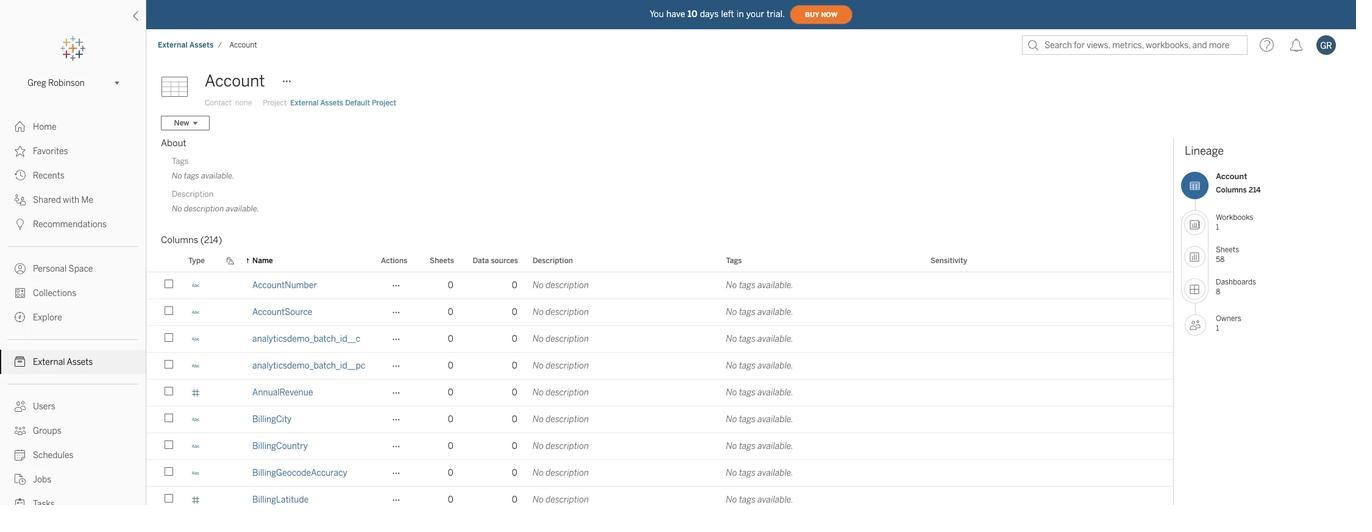 Task type: locate. For each thing, give the bounding box(es) containing it.
0 horizontal spatial external
[[33, 357, 65, 368]]

0 vertical spatial external assets link
[[157, 40, 214, 50]]

external for external assets /
[[158, 41, 188, 49]]

2 by text only_f5he34f image from the top
[[15, 170, 26, 181]]

string image up real icon on the bottom of the page
[[191, 335, 200, 343]]

description for analyticsdemo_batch_id__c
[[546, 334, 589, 344]]

4 row from the top
[[146, 353, 1173, 380]]

2 1 from the top
[[1216, 324, 1219, 333]]

explore
[[33, 313, 62, 323]]

0 vertical spatial description
[[172, 190, 214, 199]]

0 horizontal spatial external assets link
[[0, 350, 146, 374]]

by text only_f5he34f image left users
[[15, 401, 26, 412]]

1 horizontal spatial assets
[[189, 41, 214, 49]]

external up table image
[[158, 41, 188, 49]]

string image for billingcountry
[[191, 442, 200, 451]]

by text only_f5he34f image inside users link
[[15, 401, 26, 412]]

7 no description from the top
[[533, 441, 589, 452]]

1 horizontal spatial tags
[[726, 256, 742, 265]]

0 vertical spatial assets
[[189, 41, 214, 49]]

6 no tags available. from the top
[[726, 414, 793, 425]]

1 horizontal spatial external assets link
[[157, 40, 214, 50]]

7 by text only_f5he34f image from the top
[[15, 474, 26, 485]]

description for analyticsdemo_batch_id__pc
[[546, 361, 589, 371]]

4 no tags available. from the top
[[726, 361, 793, 371]]

no description for annualrevenue
[[533, 388, 589, 398]]

row containing billingcity
[[146, 407, 1173, 433]]

0 vertical spatial columns
[[1216, 186, 1247, 194]]

sheets left data
[[430, 256, 454, 265]]

assets inside main navigation. press the up and down arrow keys to access links. element
[[67, 357, 93, 368]]

by text only_f5he34f image inside recommendations link
[[15, 219, 26, 230]]

no
[[172, 171, 182, 180], [172, 204, 182, 213], [533, 280, 544, 291], [726, 280, 737, 291], [533, 307, 544, 318], [726, 307, 737, 318], [533, 334, 544, 344], [726, 334, 737, 344], [533, 361, 544, 371], [726, 361, 737, 371], [533, 388, 544, 398], [726, 388, 737, 398], [533, 414, 544, 425], [726, 414, 737, 425], [533, 441, 544, 452], [726, 441, 737, 452], [533, 468, 544, 478], [726, 468, 737, 478]]

project right none
[[263, 99, 287, 107]]

4 no description from the top
[[533, 361, 589, 371]]

by text only_f5he34f image left "schedules"
[[15, 450, 26, 461]]

groups link
[[0, 419, 146, 443]]

by text only_f5he34f image left explore
[[15, 312, 26, 323]]

no tags available. for analyticsdemo_batch_id__c
[[726, 334, 793, 344]]

2 vertical spatial account
[[1216, 172, 1247, 181]]

account
[[229, 41, 257, 49], [205, 71, 265, 91], [1216, 172, 1247, 181]]

no description for billinggeocodeaccuracy
[[533, 468, 589, 478]]

8 row from the top
[[146, 460, 1173, 487]]

tags for accountnumber
[[739, 280, 756, 291]]

tags
[[184, 171, 199, 180], [739, 280, 756, 291], [739, 307, 756, 318], [739, 334, 756, 344], [739, 361, 756, 371], [739, 388, 756, 398], [739, 414, 756, 425], [739, 441, 756, 452], [739, 468, 756, 478]]

tags inside tags no tags available.
[[184, 171, 199, 180]]

by text only_f5he34f image left shared
[[15, 194, 26, 205]]

by text only_f5he34f image inside shared with me link
[[15, 194, 26, 205]]

3 no tags available. from the top
[[726, 334, 793, 344]]

tags inside tags no tags available.
[[172, 157, 188, 166]]

grid
[[146, 249, 1173, 505]]

billingcity link
[[252, 407, 292, 433]]

(214)
[[200, 235, 222, 246]]

1 horizontal spatial columns
[[1216, 186, 1247, 194]]

1 down owners
[[1216, 324, 1219, 333]]

external inside main navigation. press the up and down arrow keys to access links. element
[[33, 357, 65, 368]]

no tags available. for annualrevenue
[[726, 388, 793, 398]]

tags for tags no tags available.
[[172, 157, 188, 166]]

you have 10 days left in your trial.
[[650, 9, 785, 19]]

/
[[218, 41, 222, 49]]

0 horizontal spatial sheets
[[430, 256, 454, 265]]

description for accountnumber
[[546, 280, 589, 291]]

with
[[63, 195, 79, 205]]

4 string image from the top
[[191, 415, 200, 424]]

dashboards 8
[[1216, 278, 1256, 296]]

2 no tags available. from the top
[[726, 307, 793, 318]]

0 vertical spatial sheets
[[1216, 246, 1239, 254]]

name
[[252, 256, 273, 265]]

1 vertical spatial sheets
[[430, 256, 454, 265]]

greg robinson button
[[23, 76, 123, 90]]

sheets
[[1216, 246, 1239, 254], [430, 256, 454, 265]]

dashboards
[[1216, 278, 1256, 286]]

1 vertical spatial description
[[533, 256, 573, 265]]

columns
[[1216, 186, 1247, 194], [161, 235, 198, 246]]

by text only_f5he34f image inside groups link
[[15, 425, 26, 436]]

description inside description no description available.
[[172, 190, 214, 199]]

by text only_f5he34f image left jobs
[[15, 474, 26, 485]]

by text only_f5he34f image left recommendations
[[15, 219, 26, 230]]

account up the contact none
[[205, 71, 265, 91]]

description for billingcity
[[546, 414, 589, 425]]

row containing accountsource
[[146, 299, 1173, 326]]

no tags available. for accountnumber
[[726, 280, 793, 291]]

0 vertical spatial 1
[[1216, 223, 1219, 231]]

row containing billingcountry
[[146, 433, 1173, 460]]

columns inside the account columns 214
[[1216, 186, 1247, 194]]

string image
[[191, 281, 200, 290], [191, 308, 200, 317], [191, 362, 200, 370], [191, 415, 200, 424], [191, 442, 200, 451]]

tags for billingcity
[[739, 414, 756, 425]]

project external assets default project
[[263, 99, 396, 107]]

2 by text only_f5he34f image from the top
[[15, 219, 26, 230]]

description right sources
[[533, 256, 573, 265]]

external left default
[[290, 99, 319, 107]]

description for accountsource
[[546, 307, 589, 318]]

2 horizontal spatial assets
[[320, 99, 343, 107]]

0 horizontal spatial description
[[172, 190, 214, 199]]

by text only_f5he34f image inside collections link
[[15, 288, 26, 299]]

shared with me
[[33, 195, 93, 205]]

available.
[[201, 171, 234, 180], [226, 204, 259, 213], [758, 280, 793, 291], [758, 307, 793, 318], [758, 334, 793, 344], [758, 361, 793, 371], [758, 388, 793, 398], [758, 414, 793, 425], [758, 441, 793, 452], [758, 468, 793, 478]]

no tags available.
[[726, 280, 793, 291], [726, 307, 793, 318], [726, 334, 793, 344], [726, 361, 793, 371], [726, 388, 793, 398], [726, 414, 793, 425], [726, 441, 793, 452], [726, 468, 793, 478]]

2 horizontal spatial external
[[290, 99, 319, 107]]

tags for tags
[[726, 256, 742, 265]]

3 row from the top
[[146, 326, 1173, 353]]

account columns 214
[[1216, 172, 1261, 194]]

description for billingcountry
[[546, 441, 589, 452]]

1 horizontal spatial external
[[158, 41, 188, 49]]

5 no tags available. from the top
[[726, 388, 793, 398]]

5 by text only_f5he34f image from the top
[[15, 425, 26, 436]]

7 row from the top
[[146, 433, 1173, 460]]

tags no tags available.
[[172, 157, 234, 180]]

columns left 214
[[1216, 186, 1247, 194]]

sheets inside grid
[[430, 256, 454, 265]]

1 by text only_f5he34f image from the top
[[15, 121, 26, 132]]

1 by text only_f5he34f image from the top
[[15, 146, 26, 157]]

string image up real image at the left bottom
[[191, 469, 200, 478]]

by text only_f5he34f image left external assets
[[15, 357, 26, 368]]

6 by text only_f5he34f image from the top
[[15, 450, 26, 461]]

1 vertical spatial 1
[[1216, 324, 1219, 333]]

0 horizontal spatial project
[[263, 99, 287, 107]]

contact
[[205, 99, 232, 107]]

assets
[[189, 41, 214, 49], [320, 99, 343, 107], [67, 357, 93, 368]]

by text only_f5he34f image down "jobs" 'link'
[[15, 499, 26, 505]]

description
[[184, 204, 224, 213], [546, 280, 589, 291], [546, 307, 589, 318], [546, 334, 589, 344], [546, 361, 589, 371], [546, 388, 589, 398], [546, 414, 589, 425], [546, 441, 589, 452], [546, 468, 589, 478]]

5 string image from the top
[[191, 442, 200, 451]]

external down explore
[[33, 357, 65, 368]]

me
[[81, 195, 93, 205]]

0
[[448, 280, 453, 291], [512, 280, 517, 291], [448, 307, 453, 318], [512, 307, 517, 318], [448, 334, 453, 344], [512, 334, 517, 344], [448, 361, 453, 371], [512, 361, 517, 371], [448, 388, 453, 398], [512, 388, 517, 398], [448, 414, 453, 425], [512, 414, 517, 425], [448, 441, 453, 452], [512, 441, 517, 452], [448, 468, 453, 478], [512, 468, 517, 478]]

by text only_f5he34f image for schedules
[[15, 450, 26, 461]]

1 for owners 1
[[1216, 324, 1219, 333]]

3 no description from the top
[[533, 334, 589, 344]]

7 by text only_f5he34f image from the top
[[15, 499, 26, 505]]

description down tags no tags available.
[[172, 190, 214, 199]]

no description
[[533, 280, 589, 291], [533, 307, 589, 318], [533, 334, 589, 344], [533, 361, 589, 371], [533, 388, 589, 398], [533, 414, 589, 425], [533, 441, 589, 452], [533, 468, 589, 478]]

by text only_f5he34f image for external assets
[[15, 357, 26, 368]]

external assets /
[[158, 41, 222, 49]]

by text only_f5he34f image left the favorites
[[15, 146, 26, 157]]

2 vertical spatial external
[[33, 357, 65, 368]]

4 by text only_f5he34f image from the top
[[15, 357, 26, 368]]

your
[[746, 9, 764, 19]]

account right /
[[229, 41, 257, 49]]

row group
[[146, 272, 1173, 505]]

6 by text only_f5he34f image from the top
[[15, 401, 26, 412]]

1 down workbooks
[[1216, 223, 1219, 231]]

owners 1
[[1216, 315, 1242, 333]]

3 by text only_f5he34f image from the top
[[15, 194, 26, 205]]

favorites
[[33, 146, 68, 157]]

2 vertical spatial assets
[[67, 357, 93, 368]]

0 horizontal spatial tags
[[172, 157, 188, 166]]

1 horizontal spatial description
[[533, 256, 573, 265]]

by text only_f5he34f image for shared with me
[[15, 194, 26, 205]]

by text only_f5he34f image for favorites
[[15, 146, 26, 157]]

1 no tags available. from the top
[[726, 280, 793, 291]]

no description for accountnumber
[[533, 280, 589, 291]]

1 vertical spatial external assets link
[[0, 350, 146, 374]]

row
[[146, 272, 1173, 299], [146, 299, 1173, 326], [146, 326, 1173, 353], [146, 353, 1173, 380], [146, 380, 1173, 407], [146, 407, 1173, 433], [146, 433, 1173, 460], [146, 460, 1173, 487], [146, 487, 1173, 505]]

column header
[[154, 249, 181, 272]]

1 row from the top
[[146, 272, 1173, 299]]

tags for analyticsdemo_batch_id__c
[[739, 334, 756, 344]]

by text only_f5he34f image for users
[[15, 401, 26, 412]]

by text only_f5he34f image left "home"
[[15, 121, 26, 132]]

no inside tags no tags available.
[[172, 171, 182, 180]]

by text only_f5he34f image for explore
[[15, 312, 26, 323]]

7 no tags available. from the top
[[726, 441, 793, 452]]

string image for billingcity
[[191, 415, 200, 424]]

schedules link
[[0, 443, 146, 467]]

external assets link left /
[[157, 40, 214, 50]]

no description for accountsource
[[533, 307, 589, 318]]

by text only_f5he34f image inside the favorites link
[[15, 146, 26, 157]]

tags for analyticsdemo_batch_id__pc
[[739, 361, 756, 371]]

214
[[1249, 186, 1261, 194]]

account down lineage
[[1216, 172, 1247, 181]]

string image for accountnumber
[[191, 281, 200, 290]]

annualrevenue
[[252, 388, 313, 398]]

columns up type
[[161, 235, 198, 246]]

1 vertical spatial tags
[[726, 256, 742, 265]]

1 string image from the top
[[191, 281, 200, 290]]

have
[[666, 9, 685, 19]]

tags inside grid
[[726, 256, 742, 265]]

by text only_f5he34f image left groups
[[15, 425, 26, 436]]

assets for external assets
[[67, 357, 93, 368]]

users link
[[0, 394, 146, 419]]

5 by text only_f5he34f image from the top
[[15, 312, 26, 323]]

by text only_f5he34f image inside recents 'link'
[[15, 170, 26, 181]]

analyticsdemo_batch_id__pc link
[[252, 353, 365, 379]]

by text only_f5he34f image inside schedules "link"
[[15, 450, 26, 461]]

0 vertical spatial tags
[[172, 157, 188, 166]]

available. for accountnumber
[[758, 280, 793, 291]]

contact none
[[205, 99, 252, 107]]

sheets image
[[1184, 246, 1206, 268]]

1 inside workbooks 1
[[1216, 223, 1219, 231]]

5 no description from the top
[[533, 388, 589, 398]]

recents
[[33, 171, 64, 181]]

4 by text only_f5he34f image from the top
[[15, 288, 26, 299]]

no tags available. for billingcountry
[[726, 441, 793, 452]]

2 project from the left
[[372, 99, 396, 107]]

project
[[263, 99, 287, 107], [372, 99, 396, 107]]

default
[[345, 99, 370, 107]]

sheets up the 58
[[1216, 246, 1239, 254]]

recommendations link
[[0, 212, 146, 236]]

2 string image from the top
[[191, 469, 200, 478]]

6 row from the top
[[146, 407, 1173, 433]]

available. for analyticsdemo_batch_id__c
[[758, 334, 793, 344]]

accountnumber link
[[252, 272, 317, 299]]

by text only_f5he34f image left collections
[[15, 288, 26, 299]]

1 horizontal spatial project
[[372, 99, 396, 107]]

1 vertical spatial string image
[[191, 469, 200, 478]]

2 row from the top
[[146, 299, 1173, 326]]

3 string image from the top
[[191, 362, 200, 370]]

users
[[33, 402, 55, 412]]

available. for billingcountry
[[758, 441, 793, 452]]

8 no tags available. from the top
[[726, 468, 793, 478]]

string image
[[191, 335, 200, 343], [191, 469, 200, 478]]

1 vertical spatial external
[[290, 99, 319, 107]]

external assets link up users link
[[0, 350, 146, 374]]

1 for workbooks 1
[[1216, 223, 1219, 231]]

no tags available. for accountsource
[[726, 307, 793, 318]]

no tags available. for billinggeocodeaccuracy
[[726, 468, 793, 478]]

column header inside grid
[[154, 249, 181, 272]]

actions
[[381, 256, 407, 265]]

row containing accountnumber
[[146, 272, 1173, 299]]

by text only_f5he34f image
[[15, 146, 26, 157], [15, 170, 26, 181], [15, 194, 26, 205], [15, 288, 26, 299], [15, 312, 26, 323], [15, 401, 26, 412], [15, 499, 26, 505]]

description inside grid
[[533, 256, 573, 265]]

1
[[1216, 223, 1219, 231], [1216, 324, 1219, 333]]

assets left /
[[189, 41, 214, 49]]

account element
[[226, 41, 261, 49]]

project right default
[[372, 99, 396, 107]]

no description for analyticsdemo_batch_id__pc
[[533, 361, 589, 371]]

1 1 from the top
[[1216, 223, 1219, 231]]

by text only_f5he34f image inside external assets link
[[15, 357, 26, 368]]

description
[[172, 190, 214, 199], [533, 256, 573, 265]]

external assets link
[[157, 40, 214, 50], [0, 350, 146, 374]]

0 vertical spatial string image
[[191, 335, 200, 343]]

6 no description from the top
[[533, 414, 589, 425]]

annualrevenue link
[[252, 380, 313, 406]]

string image for accountsource
[[191, 308, 200, 317]]

billinggeocodeaccuracy link
[[252, 460, 347, 486]]

1 no description from the top
[[533, 280, 589, 291]]

by text only_f5he34f image left personal
[[15, 263, 26, 274]]

favorites link
[[0, 139, 146, 163]]

assets left default
[[320, 99, 343, 107]]

by text only_f5he34f image for recommendations
[[15, 219, 26, 230]]

2 string image from the top
[[191, 308, 200, 317]]

0 horizontal spatial columns
[[161, 235, 198, 246]]

3 by text only_f5he34f image from the top
[[15, 263, 26, 274]]

by text only_f5he34f image
[[15, 121, 26, 132], [15, 219, 26, 230], [15, 263, 26, 274], [15, 357, 26, 368], [15, 425, 26, 436], [15, 450, 26, 461], [15, 474, 26, 485]]

8 no description from the top
[[533, 468, 589, 478]]

by text only_f5he34f image left recents
[[15, 170, 26, 181]]

1 string image from the top
[[191, 335, 200, 343]]

1 project from the left
[[263, 99, 287, 107]]

0 vertical spatial external
[[158, 41, 188, 49]]

5 row from the top
[[146, 380, 1173, 407]]

personal
[[33, 264, 67, 274]]

58
[[1216, 255, 1225, 264]]

data
[[473, 256, 489, 265]]

9 row from the top
[[146, 487, 1173, 505]]

navigation panel element
[[0, 37, 146, 505]]

about
[[161, 138, 186, 149]]

assets up users link
[[67, 357, 93, 368]]

1 inside owners 1
[[1216, 324, 1219, 333]]

analyticsdemo_batch_id__pc
[[252, 361, 365, 371]]

data sources
[[473, 256, 518, 265]]

by text only_f5he34f image inside personal space link
[[15, 263, 26, 274]]

collections link
[[0, 281, 146, 305]]

0 vertical spatial account
[[229, 41, 257, 49]]

row containing analyticsdemo_batch_id__pc
[[146, 353, 1173, 380]]

1 vertical spatial columns
[[161, 235, 198, 246]]

columns image
[[1181, 172, 1209, 199]]

sheets for sheets
[[430, 256, 454, 265]]

0 horizontal spatial assets
[[67, 357, 93, 368]]

assets for external assets /
[[189, 41, 214, 49]]

by text only_f5he34f image inside explore link
[[15, 312, 26, 323]]

billingcountry
[[252, 441, 308, 452]]

by text only_f5he34f image inside "jobs" 'link'
[[15, 474, 26, 485]]

1 horizontal spatial sheets
[[1216, 246, 1239, 254]]

by text only_f5he34f image inside home link
[[15, 121, 26, 132]]

dashboards image
[[1184, 279, 1206, 300]]

2 no description from the top
[[533, 307, 589, 318]]

personal space
[[33, 264, 93, 274]]

external
[[158, 41, 188, 49], [290, 99, 319, 107], [33, 357, 65, 368]]

Search for views, metrics, workbooks, and more text field
[[1022, 35, 1248, 55]]

row group containing accountnumber
[[146, 272, 1173, 505]]

lineage
[[1185, 144, 1224, 158]]

no description for billingcountry
[[533, 441, 589, 452]]



Task type: vqa. For each thing, say whether or not it's contained in the screenshot.
Show Labels icon
no



Task type: describe. For each thing, give the bounding box(es) containing it.
sources
[[491, 256, 518, 265]]

days
[[700, 9, 719, 19]]

collections
[[33, 288, 76, 299]]

string image for analyticsdemo_batch_id__pc
[[191, 362, 200, 370]]

no description for billingcity
[[533, 414, 589, 425]]

owners
[[1216, 315, 1242, 323]]

now
[[821, 11, 837, 19]]

external for external assets
[[33, 357, 65, 368]]

robinson
[[48, 78, 85, 88]]

greg
[[27, 78, 46, 88]]

by text only_f5he34f image for groups
[[15, 425, 26, 436]]

schedules
[[33, 450, 73, 461]]

1 vertical spatial account
[[205, 71, 265, 91]]

accountsource link
[[252, 299, 312, 325]]

new
[[174, 119, 189, 127]]

you
[[650, 9, 664, 19]]

description no description available.
[[172, 190, 259, 213]]

columns (214)
[[161, 235, 222, 246]]

available. inside tags no tags available.
[[201, 171, 234, 180]]

row containing annualrevenue
[[146, 380, 1173, 407]]

real image
[[191, 496, 200, 504]]

no description for analyticsdemo_batch_id__c
[[533, 334, 589, 344]]

8
[[1216, 287, 1220, 296]]

description for annualrevenue
[[546, 388, 589, 398]]

tags for billinggeocodeaccuracy
[[739, 468, 756, 478]]

main navigation. press the up and down arrow keys to access links. element
[[0, 115, 146, 505]]

space
[[69, 264, 93, 274]]

in
[[737, 9, 744, 19]]

tags for billingcountry
[[739, 441, 756, 452]]

grid containing accountnumber
[[146, 249, 1173, 505]]

sheets for sheets 58
[[1216, 246, 1239, 254]]

analyticsdemo_batch_id__c
[[252, 334, 360, 344]]

type
[[188, 256, 205, 265]]

10
[[688, 9, 698, 19]]

home
[[33, 122, 57, 132]]

row containing billinggeocodeaccuracy
[[146, 460, 1173, 487]]

sensitivity
[[931, 256, 967, 265]]

external assets default project link
[[290, 98, 396, 108]]

description inside description no description available.
[[184, 204, 224, 213]]

explore link
[[0, 305, 146, 330]]

real image
[[191, 389, 200, 397]]

billingcity
[[252, 414, 292, 425]]

trial.
[[767, 9, 785, 19]]

billingcountry link
[[252, 433, 308, 460]]

accountsource
[[252, 307, 312, 318]]

workbooks
[[1216, 213, 1253, 222]]

available. inside description no description available.
[[226, 204, 259, 213]]

groups
[[33, 426, 61, 436]]

jobs
[[33, 475, 51, 485]]

recents link
[[0, 163, 146, 188]]

description for billinggeocodeaccuracy
[[546, 468, 589, 478]]

buy now
[[805, 11, 837, 19]]

external assets
[[33, 357, 93, 368]]

1 vertical spatial assets
[[320, 99, 343, 107]]

home link
[[0, 115, 146, 139]]

string image for analyticsdemo_batch_id__c
[[191, 335, 200, 343]]

buy
[[805, 11, 819, 19]]

available. for analyticsdemo_batch_id__pc
[[758, 361, 793, 371]]

sheets 58
[[1216, 246, 1239, 264]]

workbooks 1
[[1216, 213, 1253, 231]]

available. for annualrevenue
[[758, 388, 793, 398]]

by text only_f5he34f image for collections
[[15, 288, 26, 299]]

available. for billingcity
[[758, 414, 793, 425]]

workbooks image
[[1184, 214, 1206, 235]]

by text only_f5he34f image for home
[[15, 121, 26, 132]]

left
[[721, 9, 734, 19]]

none
[[235, 99, 252, 107]]

description for description no description available.
[[172, 190, 214, 199]]

shared with me link
[[0, 188, 146, 212]]

greg robinson
[[27, 78, 85, 88]]

available. for billinggeocodeaccuracy
[[758, 468, 793, 478]]

billinggeocodeaccuracy
[[252, 468, 347, 478]]

string image for billinggeocodeaccuracy
[[191, 469, 200, 478]]

recommendations
[[33, 219, 107, 230]]

by text only_f5he34f image for personal space
[[15, 263, 26, 274]]

account inside the account columns 214
[[1216, 172, 1247, 181]]

row containing analyticsdemo_batch_id__c
[[146, 326, 1173, 353]]

new button
[[161, 116, 210, 130]]

tags for annualrevenue
[[739, 388, 756, 398]]

jobs link
[[0, 467, 146, 492]]

tags for accountsource
[[739, 307, 756, 318]]

by text only_f5he34f image for jobs
[[15, 474, 26, 485]]

table image
[[161, 69, 197, 105]]

no tags available. for billingcity
[[726, 414, 793, 425]]

shared
[[33, 195, 61, 205]]

analyticsdemo_batch_id__c link
[[252, 326, 360, 352]]

owners image
[[1185, 315, 1206, 336]]

accountnumber
[[252, 280, 317, 291]]

buy now button
[[790, 5, 853, 24]]

no inside description no description available.
[[172, 204, 182, 213]]

description for description
[[533, 256, 573, 265]]

no tags available. for analyticsdemo_batch_id__pc
[[726, 361, 793, 371]]

personal space link
[[0, 257, 146, 281]]

available. for accountsource
[[758, 307, 793, 318]]

by text only_f5he34f image for recents
[[15, 170, 26, 181]]



